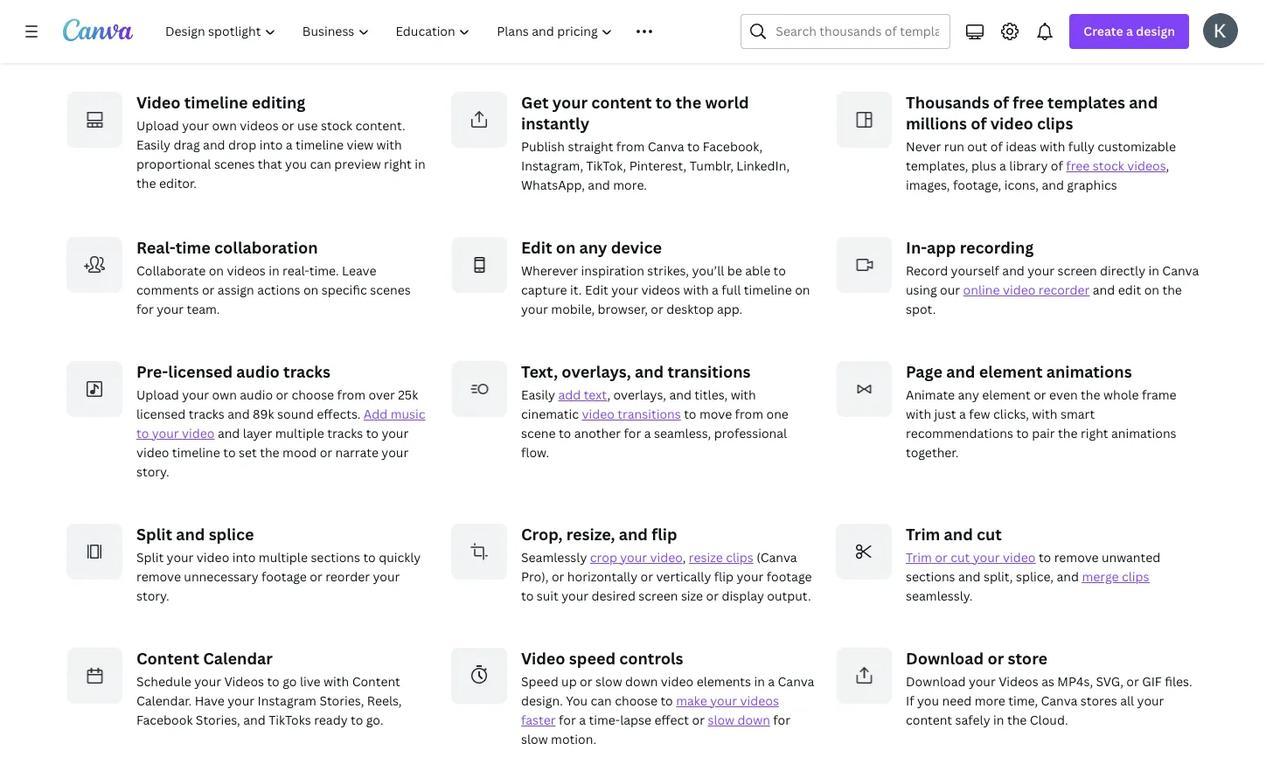 Task type: vqa. For each thing, say whether or not it's contained in the screenshot.
to in Speed up or slow down video elements in a Canva design. You can choose to
yes



Task type: locate. For each thing, give the bounding box(es) containing it.
page and element animations animate any element or even the whole frame with just a few clicks, with smart recommendations to pair the right animations together.
[[906, 361, 1177, 461]]

to up splice,
[[1039, 549, 1051, 566]]

1 vertical spatial any
[[579, 237, 607, 258]]

1 horizontal spatial footage
[[767, 568, 812, 585]]

1 horizontal spatial from
[[616, 138, 645, 155]]

0 vertical spatial ,
[[1166, 157, 1170, 174]]

multiple inside 'and layer multiple tracks to your video timeline to set the mood or narrate your story.'
[[275, 425, 324, 441]]

0 vertical spatial multiple
[[275, 425, 324, 441]]

overlays, up video transitions
[[614, 386, 666, 403]]

the inside download or store download your videos as mp4s, svg, or gif files. if you need more time, canva stores all your content safely in the cloud.
[[1007, 712, 1027, 728]]

and right drag
[[203, 136, 225, 153]]

flip
[[652, 524, 677, 545], [714, 568, 734, 585]]

trim for trim or cut your video
[[906, 549, 932, 566]]

add music to your video link
[[136, 406, 426, 441]]

transitions up seamless,
[[618, 406, 681, 422]]

move
[[700, 406, 732, 422]]

1 own from the top
[[212, 117, 237, 134]]

time.
[[309, 262, 339, 279]]

0 horizontal spatial stock
[[321, 117, 353, 134]]

1 horizontal spatial slow
[[596, 673, 622, 690]]

1 horizontal spatial scenes
[[370, 281, 411, 298]]

1 vertical spatial content
[[906, 712, 953, 728]]

for inside to move from one scene to another for a seamless, professional flow.
[[624, 425, 641, 441]]

1 horizontal spatial into
[[260, 136, 283, 153]]

0 vertical spatial trim
[[906, 524, 941, 545]]

2 story. from the top
[[136, 588, 169, 604]]

0 horizontal spatial stories,
[[196, 712, 240, 728]]

flip down resize clips link on the right
[[714, 568, 734, 585]]

download
[[906, 648, 984, 669], [906, 673, 966, 690]]

your down pre-licensed audio tracks
[[182, 386, 209, 403]]

2 split from the top
[[136, 549, 164, 566]]

1 vertical spatial multiple
[[259, 549, 308, 566]]

in-
[[906, 237, 927, 258]]

upload up drag
[[136, 117, 179, 134]]

merge clips link
[[1082, 568, 1150, 585]]

or left desktop
[[651, 301, 664, 317]]

video inside add music to your video
[[182, 425, 215, 441]]

right inside 'video timeline editing upload your own videos or use stock content. easily drag and drop into a timeline view with proportional scenes that you can preview right in the editor.'
[[384, 155, 412, 172]]

timeline inside "edit on any device wherever inspiration strikes, you'll be able to capture it. edit your videos with a full timeline on your mobile, browser, or desktop app."
[[744, 281, 792, 298]]

1 vertical spatial flip
[[714, 568, 734, 585]]

display
[[722, 588, 764, 604]]

overlays, up text
[[562, 361, 631, 382]]

drop up get
[[519, 32, 551, 51]]

Search search field
[[776, 15, 940, 48]]

text
[[584, 386, 607, 403]]

the down time,
[[1007, 712, 1027, 728]]

drop inside 'video timeline editing upload your own videos or use stock content. easily drag and drop into a timeline view with proportional scenes that you can preview right in the editor.'
[[228, 136, 257, 153]]

timeline left set
[[172, 444, 220, 461]]

video timeline editing image
[[66, 92, 122, 148]]

can inside the speed up or slow down video elements in a canva design. you can choose to
[[591, 693, 612, 709]]

remove inside to remove unwanted sections and split, splice, and
[[1054, 549, 1099, 566]]

into down splice
[[232, 549, 256, 566]]

stock inside 'video timeline editing upload your own videos or use stock content. easily drag and drop into a timeline view with proportional scenes that you can preview right in the editor.'
[[321, 117, 353, 134]]

video down the controls
[[661, 673, 694, 690]]

seamlessly crop your video , resize clips
[[521, 549, 754, 566]]

from inside upload your own audio or choose from over 25k licensed tracks and 89k sound effects.
[[337, 386, 366, 403]]

1 vertical spatial download
[[906, 673, 966, 690]]

0 vertical spatial into
[[260, 136, 283, 153]]

overlays, inside , overlays, and titles, with cinematic
[[614, 386, 666, 403]]

videos inside content calendar schedule your videos to go live with content calendar. have your instagram stories, reels, facebook stories, and tiktoks ready to go.
[[224, 673, 264, 690]]

with up desktop
[[683, 281, 709, 298]]

edit on any device wherever inspiration strikes, you'll be able to capture it. edit your videos with a full timeline on your mobile, browser, or desktop app.
[[521, 237, 810, 317]]

a down editing
[[286, 136, 293, 153]]

0 vertical spatial screen
[[1058, 262, 1097, 279]]

1 horizontal spatial content
[[906, 712, 953, 728]]

for up motion.
[[559, 712, 576, 728]]

pre-licensed audio tracks
[[136, 361, 331, 382]]

design left tools
[[555, 32, 599, 51]]

, inside , overlays, and titles, with cinematic
[[607, 386, 611, 403]]

0 horizontal spatial scenes
[[214, 155, 255, 172]]

clips inside thousands of free templates and millions of video clips
[[1037, 113, 1073, 134]]

1 videos from the left
[[224, 673, 264, 690]]

your inside record yourself and your screen directly in canva using our
[[1028, 262, 1055, 279]]

slow inside the speed up or slow down video elements in a canva design. you can choose to
[[596, 673, 622, 690]]

0 vertical spatial edit
[[521, 237, 552, 258]]

tumblr,
[[690, 157, 734, 174]]

video down pre-
[[136, 444, 169, 461]]

in inside real-time collaboration collaborate on videos in real-time. leave comments or assign actions on specific scenes for your team.
[[269, 262, 280, 279]]

stories,
[[320, 693, 364, 709], [196, 712, 240, 728]]

or down seamlessly
[[552, 568, 564, 585]]

and left '89k'
[[228, 406, 250, 422]]

assign
[[218, 281, 254, 298]]

frame
[[1142, 386, 1177, 403]]

into inside 'video timeline editing upload your own videos or use stock content. easily drag and drop into a timeline view with proportional scenes that you can preview right in the editor.'
[[260, 136, 283, 153]]

1 horizontal spatial videos
[[999, 673, 1039, 690]]

0 vertical spatial overlays,
[[562, 361, 631, 382]]

2 horizontal spatial ,
[[1166, 157, 1170, 174]]

0 horizontal spatial screen
[[639, 588, 678, 604]]

trim for trim and cut
[[906, 524, 941, 545]]

or right the size
[[706, 588, 719, 604]]

1 vertical spatial story.
[[136, 588, 169, 604]]

to inside page and element animations animate any element or even the whole frame with just a few clicks, with smart recommendations to pair the right animations together.
[[1017, 425, 1029, 441]]

upload inside upload your own audio or choose from over 25k licensed tracks and 89k sound effects.
[[136, 386, 179, 403]]

animate
[[906, 386, 955, 403]]

tracks inside upload your own audio or choose from over 25k licensed tracks and 89k sound effects.
[[189, 406, 225, 422]]

a inside 'create a design' dropdown button
[[1127, 23, 1133, 39]]

story.
[[136, 463, 169, 480], [136, 588, 169, 604]]

your right the crop on the bottom of page
[[620, 549, 647, 566]]

free
[[423, 32, 450, 51], [1013, 92, 1044, 113], [1066, 157, 1090, 174]]

desktop
[[667, 301, 714, 317]]

own inside upload your own audio or choose from over 25k licensed tracks and 89k sound effects.
[[212, 386, 237, 403]]

canva's
[[367, 32, 419, 51]]

1 vertical spatial cut
[[951, 549, 970, 566]]

1 trim from the top
[[906, 524, 941, 545]]

2 vertical spatial slow
[[521, 731, 548, 748]]

sections inside to remove unwanted sections and split, splice, and
[[906, 568, 956, 585]]

0 horizontal spatial ,
[[607, 386, 611, 403]]

upload inside 'video timeline editing upload your own videos or use stock content. easily drag and drop into a timeline view with proportional scenes that you can preview right in the editor.'
[[136, 117, 179, 134]]

a inside 'video timeline editing upload your own videos or use stock content. easily drag and drop into a timeline view with proportional scenes that you can preview right in the editor.'
[[286, 136, 293, 153]]

scene
[[521, 425, 556, 441]]

1 vertical spatial clips
[[726, 549, 754, 566]]

1 horizontal spatial you
[[917, 693, 939, 709]]

to right easy
[[726, 32, 740, 51]]

video inside thousands of free templates and millions of video clips
[[991, 113, 1034, 134]]

stories, up ready
[[320, 693, 364, 709]]

slow down link
[[708, 712, 770, 728]]

0 horizontal spatial edit
[[521, 237, 552, 258]]

time-
[[589, 712, 620, 728]]

elements
[[697, 673, 751, 690]]

scenes left that
[[214, 155, 255, 172]]

videos inside "edit on any device wherever inspiration strikes, you'll be able to capture it. edit your videos with a full timeline on your mobile, browser, or desktop app."
[[642, 281, 680, 298]]

of up ideas at top
[[993, 92, 1009, 113]]

and inside 'video timeline editing upload your own videos or use stock content. easily drag and drop into a timeline view with proportional scenes that you can preview right in the editor.'
[[203, 136, 225, 153]]

1 vertical spatial remove
[[136, 568, 181, 585]]

and-
[[488, 32, 519, 51]]

whole
[[1104, 386, 1139, 403]]

1 horizontal spatial ,
[[683, 549, 686, 566]]

and down the library
[[1042, 176, 1064, 193]]

pro),
[[521, 568, 549, 585]]

content inside download or store download your videos as mp4s, svg, or gif files. if you need more time, canva stores all your content safely in the cloud.
[[906, 712, 953, 728]]

sections inside split and splice split your video into multiple sections to quickly remove unnecessary footage or reorder your story.
[[311, 549, 360, 566]]

real-
[[136, 237, 176, 258]]

can up time-
[[591, 693, 612, 709]]

edit right it.
[[585, 281, 609, 298]]

and up set
[[218, 425, 240, 441]]

pinterest,
[[629, 157, 687, 174]]

video left layer
[[182, 425, 215, 441]]

any right create at the right of page
[[790, 32, 814, 51]]

sections up "reorder"
[[311, 549, 360, 566]]

1 vertical spatial stories,
[[196, 712, 240, 728]]

edit on any device image
[[451, 237, 507, 293]]

in down the more
[[994, 712, 1004, 728]]

your up drag
[[182, 117, 209, 134]]

1 footage from the left
[[262, 568, 307, 585]]

audio up '89k'
[[240, 386, 273, 403]]

crop, resize, and flip image
[[451, 524, 507, 580]]

clicks,
[[994, 406, 1029, 422]]

2 download from the top
[[906, 673, 966, 690]]

templates
[[1048, 92, 1126, 113]]

the left editor.
[[136, 175, 156, 191]]

on
[[556, 237, 576, 258], [209, 262, 224, 279], [303, 281, 319, 298], [795, 281, 810, 298], [1145, 281, 1160, 298]]

easily inside 'video timeline editing upload your own videos or use stock content. easily drag and drop into a timeline view with proportional scenes that you can preview right in the editor.'
[[136, 136, 171, 153]]

edit up "wherever"
[[521, 237, 552, 258]]

2 vertical spatial tracks
[[327, 425, 363, 441]]

0 horizontal spatial into
[[232, 549, 256, 566]]

easily up proportional on the left top of the page
[[136, 136, 171, 153]]

create
[[744, 32, 786, 51]]

content
[[591, 92, 652, 113], [906, 712, 953, 728]]

crop
[[590, 549, 617, 566]]

can left preview
[[310, 155, 331, 172]]

have
[[195, 693, 225, 709]]

your inside the get your content to the world instantly publish straight from canva to facebook, instagram, tiktok, pinterest, tumblr, linkedin, whatsapp, and more.
[[553, 92, 588, 113]]

1 horizontal spatial flip
[[714, 568, 734, 585]]

0 vertical spatial video
[[136, 92, 181, 113]]

a inside the speed up or slow down video elements in a canva design. you can choose to
[[768, 673, 775, 690]]

slow down faster
[[521, 731, 548, 748]]

(canva
[[757, 549, 797, 566]]

of
[[993, 92, 1009, 113], [971, 113, 987, 134], [991, 138, 1003, 155], [1051, 157, 1063, 174]]

0 vertical spatial clips
[[1037, 113, 1073, 134]]

right
[[384, 155, 412, 172], [1081, 425, 1109, 441]]

from inside the get your content to the world instantly publish straight from canva to facebook, instagram, tiktok, pinterest, tumblr, linkedin, whatsapp, and more.
[[616, 138, 645, 155]]

0 vertical spatial own
[[212, 117, 237, 134]]

0 horizontal spatial cut
[[951, 549, 970, 566]]

a right elements at the bottom right
[[768, 673, 775, 690]]

content up reels,
[[352, 673, 400, 690]]

1 vertical spatial can
[[591, 693, 612, 709]]

real-time collaboration image
[[66, 237, 122, 293]]

and up , overlays, and titles, with cinematic
[[635, 361, 664, 382]]

video inside the speed up or slow down video elements in a canva design. you can choose to
[[661, 673, 694, 690]]

1 horizontal spatial remove
[[1054, 549, 1099, 566]]

facebook,
[[703, 138, 763, 155]]

drop
[[519, 32, 551, 51], [228, 136, 257, 153]]

the inside 'video timeline editing upload your own videos or use stock content. easily drag and drop into a timeline view with proportional scenes that you can preview right in the editor.'
[[136, 175, 156, 191]]

the right set
[[260, 444, 280, 461]]

gif
[[1142, 673, 1162, 690]]

story. inside split and splice split your video into multiple sections to quickly remove unnecessary footage or reorder your story.
[[136, 588, 169, 604]]

transitions up the titles,
[[668, 361, 751, 382]]

video transitions link
[[582, 406, 681, 422]]

to inside "edit on any device wherever inspiration strikes, you'll be able to capture it. edit your videos with a full timeline on your mobile, browser, or desktop app."
[[774, 262, 786, 279]]

1 vertical spatial tracks
[[189, 406, 225, 422]]

reorder
[[326, 568, 370, 585]]

own
[[212, 117, 237, 134], [212, 386, 237, 403]]

0 vertical spatial you
[[285, 155, 307, 172]]

canva left download or store image
[[778, 673, 815, 690]]

1 vertical spatial own
[[212, 386, 237, 403]]

remove inside split and splice split your video into multiple sections to quickly remove unnecessary footage or reorder your story.
[[136, 568, 181, 585]]

tracks down pre-licensed audio tracks
[[189, 406, 225, 422]]

1 vertical spatial licensed
[[136, 406, 186, 422]]

licensed
[[168, 361, 233, 382], [136, 406, 186, 422]]

0 vertical spatial licensed
[[168, 361, 233, 382]]

scenes inside 'video timeline editing upload your own videos or use stock content. easily drag and drop into a timeline view with proportional scenes that you can preview right in the editor.'
[[214, 155, 255, 172]]

a right plus
[[1000, 157, 1007, 174]]

any up few
[[958, 386, 979, 403]]

device
[[611, 237, 662, 258]]

1 horizontal spatial edit
[[585, 281, 609, 298]]

0 vertical spatial cut
[[977, 524, 1002, 545]]

kendall parks image
[[1203, 13, 1238, 48]]

0 horizontal spatial sections
[[311, 549, 360, 566]]

2 horizontal spatial any
[[958, 386, 979, 403]]

or inside "edit on any device wherever inspiration strikes, you'll be able to capture it. edit your videos with a full timeline on your mobile, browser, or desktop app."
[[651, 301, 664, 317]]

with
[[377, 136, 402, 153], [1040, 138, 1066, 155], [683, 281, 709, 298], [731, 386, 756, 403], [906, 406, 932, 422], [1032, 406, 1058, 422], [324, 673, 349, 690]]

2 videos from the left
[[999, 673, 1039, 690]]

controls
[[620, 648, 684, 669]]

time
[[176, 237, 211, 258]]

add
[[364, 406, 388, 422]]

2 trim from the top
[[906, 549, 932, 566]]

free up ideas at top
[[1013, 92, 1044, 113]]

licensed down team.
[[168, 361, 233, 382]]

1 horizontal spatial down
[[738, 712, 770, 728]]

with inside 'video timeline editing upload your own videos or use stock content. easily drag and drop into a timeline view with proportional scenes that you can preview right in the editor.'
[[377, 136, 402, 153]]

1 download from the top
[[906, 648, 984, 669]]

upload
[[136, 117, 179, 134], [136, 386, 179, 403]]

1 vertical spatial from
[[337, 386, 366, 403]]

0 vertical spatial download
[[906, 648, 984, 669]]

clips inside merge clips seamlessly.
[[1122, 568, 1150, 585]]

effects.
[[317, 406, 361, 422]]

0 vertical spatial flip
[[652, 524, 677, 545]]

2 horizontal spatial from
[[735, 406, 764, 422]]

1 vertical spatial right
[[1081, 425, 1109, 441]]

1 horizontal spatial drop
[[519, 32, 551, 51]]

with left fully
[[1040, 138, 1066, 155]]

make your videos faster link
[[521, 693, 779, 728]]

of right the library
[[1051, 157, 1063, 174]]

split and splice image
[[66, 524, 122, 580]]

video speed controls
[[521, 648, 684, 669]]

0 horizontal spatial remove
[[136, 568, 181, 585]]

clips right resize
[[726, 549, 754, 566]]

0 horizontal spatial drop
[[228, 136, 257, 153]]

screen inside the (canva pro), or horizontally or vertically flip your footage to suit your desired screen size or display output.
[[639, 588, 678, 604]]

the right the "edit"
[[1163, 281, 1182, 298]]

design.
[[521, 693, 563, 709]]

or left use
[[282, 117, 294, 134]]

, inside , images, footage, icons, and graphics
[[1166, 157, 1170, 174]]

0 horizontal spatial video
[[136, 92, 181, 113]]

scenes
[[214, 155, 255, 172], [370, 281, 411, 298]]

in-app recording
[[906, 237, 1034, 258]]

your
[[553, 92, 588, 113], [182, 117, 209, 134], [1028, 262, 1055, 279], [612, 281, 639, 298], [157, 301, 184, 317], [521, 301, 548, 317], [182, 386, 209, 403], [152, 425, 179, 441], [382, 425, 409, 441], [382, 444, 409, 461], [167, 549, 194, 566], [620, 549, 647, 566], [973, 549, 1000, 566], [373, 568, 400, 585], [737, 568, 764, 585], [562, 588, 589, 604], [194, 673, 221, 690], [969, 673, 996, 690], [228, 693, 255, 709], [710, 693, 737, 709], [1138, 693, 1164, 709]]

unnecessary
[[184, 568, 259, 585]]

content up the schedule
[[136, 648, 199, 669]]

your up online video recorder
[[1028, 262, 1055, 279]]

or up sound
[[276, 386, 289, 403]]

, up video transitions
[[607, 386, 611, 403]]

video up the "unnecessary"
[[197, 549, 229, 566]]

video up another
[[582, 406, 615, 422]]

instantly
[[521, 113, 590, 134]]

2 vertical spatial clips
[[1122, 568, 1150, 585]]

1 horizontal spatial cut
[[977, 524, 1002, 545]]

your right suit
[[562, 588, 589, 604]]

overlays, for text,
[[562, 361, 631, 382]]

canva
[[648, 138, 685, 155], [1163, 262, 1199, 279], [778, 673, 815, 690], [1041, 693, 1078, 709]]

your inside add music to your video
[[152, 425, 179, 441]]

the inside the get your content to the world instantly publish straight from canva to facebook, instagram, tiktok, pinterest, tumblr, linkedin, whatsapp, and more.
[[676, 92, 702, 113]]

0 horizontal spatial flip
[[652, 524, 677, 545]]

need
[[942, 693, 972, 709]]

0 vertical spatial can
[[310, 155, 331, 172]]

0 vertical spatial right
[[384, 155, 412, 172]]

trim
[[906, 524, 941, 545], [906, 549, 932, 566]]

in inside record yourself and your screen directly in canva using our
[[1149, 262, 1160, 279]]

upload down pre-
[[136, 386, 179, 403]]

your inside upload your own audio or choose from over 25k licensed tracks and 89k sound effects.
[[182, 386, 209, 403]]

tiktok,
[[587, 157, 626, 174]]

from inside to move from one scene to another for a seamless, professional flow.
[[735, 406, 764, 422]]

text, overlays, and transitions
[[521, 361, 751, 382]]

2 vertical spatial from
[[735, 406, 764, 422]]

1 vertical spatial edit
[[585, 281, 609, 298]]

get your content to the world instantly image
[[451, 92, 507, 148]]

over
[[369, 386, 395, 403]]

audio inside upload your own audio or choose from over 25k licensed tracks and 89k sound effects.
[[240, 386, 273, 403]]

1 story. from the top
[[136, 463, 169, 480]]

video speed controls image
[[451, 648, 507, 704]]

millions
[[906, 113, 967, 134]]

from up effects.
[[337, 386, 366, 403]]

video inside 'video timeline editing upload your own videos or use stock content. easily drag and drop into a timeline view with proportional scenes that you can preview right in the editor.'
[[136, 92, 181, 113]]

(canva pro), or horizontally or vertically flip your footage to suit your desired screen size or display output.
[[521, 549, 812, 604]]

videos down customizable
[[1128, 157, 1166, 174]]

1 vertical spatial make
[[676, 693, 707, 709]]

for inside for slow motion.
[[773, 712, 791, 728]]

0 horizontal spatial content
[[136, 648, 199, 669]]

go
[[283, 673, 297, 690]]

videos down editing
[[240, 117, 279, 134]]

2 footage from the left
[[767, 568, 812, 585]]

0 vertical spatial choose
[[292, 386, 334, 403]]

canva right directly
[[1163, 262, 1199, 279]]

timeline inside 'and layer multiple tracks to your video timeline to set the mood or narrate your story.'
[[172, 444, 220, 461]]

down inside the speed up or slow down video elements in a canva design. you can choose to
[[625, 673, 658, 690]]

seamless,
[[654, 425, 711, 441]]

trim and cut
[[906, 524, 1002, 545]]

0 vertical spatial split
[[136, 524, 172, 545]]

0 horizontal spatial videos
[[224, 673, 264, 690]]

in right directly
[[1149, 262, 1160, 279]]

None search field
[[741, 14, 951, 49]]

0 horizontal spatial from
[[337, 386, 366, 403]]

1 vertical spatial choose
[[615, 693, 658, 709]]

a inside to move from one scene to another for a seamless, professional flow.
[[644, 425, 651, 441]]

0 horizontal spatial can
[[310, 155, 331, 172]]

for down comments
[[136, 301, 154, 317]]

in-app recording image
[[836, 237, 892, 293]]

0 vertical spatial audio
[[236, 361, 280, 382]]

video up splice,
[[1003, 549, 1036, 566]]

0 vertical spatial drop
[[519, 32, 551, 51]]

0 horizontal spatial free
[[423, 32, 450, 51]]

0 vertical spatial sections
[[311, 549, 360, 566]]

your down comments
[[157, 301, 184, 317]]

your down elements at the bottom right
[[710, 693, 737, 709]]

to inside add music to your video
[[136, 425, 149, 441]]

multiple inside split and splice split your video into multiple sections to quickly remove unnecessary footage or reorder your story.
[[259, 549, 308, 566]]

1 vertical spatial free
[[1013, 92, 1044, 113]]

easily
[[136, 136, 171, 153], [521, 386, 555, 403]]

0 horizontal spatial any
[[579, 237, 607, 258]]

1 upload from the top
[[136, 117, 179, 134]]

scenes inside real-time collaboration collaborate on videos in real-time. leave comments or assign actions on specific scenes for your team.
[[370, 281, 411, 298]]

1 vertical spatial ,
[[607, 386, 611, 403]]

or right up
[[580, 673, 593, 690]]

create a design
[[1084, 23, 1175, 39]]

and inside 'and layer multiple tracks to your video timeline to set the mood or narrate your story.'
[[218, 425, 240, 441]]

resize
[[689, 549, 723, 566]]

fully
[[1069, 138, 1095, 155]]

wherever
[[521, 262, 578, 279]]

flip up seamlessly crop your video , resize clips
[[652, 524, 677, 545]]

you right that
[[285, 155, 307, 172]]

tracks down effects.
[[327, 425, 363, 441]]

1 vertical spatial sections
[[906, 568, 956, 585]]

our
[[940, 281, 960, 298]]

on inside and edit on the spot.
[[1145, 281, 1160, 298]]

1 horizontal spatial choose
[[615, 693, 658, 709]]

straight
[[568, 138, 613, 155]]

0 horizontal spatial slow
[[521, 731, 548, 748]]

top level navigation element
[[154, 14, 699, 49], [154, 14, 699, 49]]

with down content.
[[377, 136, 402, 153]]

and right "page"
[[947, 361, 976, 382]]

to up seamless,
[[684, 406, 697, 422]]

1 vertical spatial upload
[[136, 386, 179, 403]]

from up professional
[[735, 406, 764, 422]]

your inside make your videos faster
[[710, 693, 737, 709]]

pre-licensed audio tracks image
[[66, 361, 122, 417]]

screen
[[1058, 262, 1097, 279], [639, 588, 678, 604]]

and inside thousands of free templates and millions of video clips
[[1129, 92, 1158, 113]]

2 vertical spatial free
[[1066, 157, 1090, 174]]

online
[[963, 281, 1000, 298]]

in
[[415, 155, 426, 172], [269, 262, 280, 279], [1149, 262, 1160, 279], [754, 673, 765, 690], [994, 712, 1004, 728]]

merge
[[1082, 568, 1119, 585]]

choose up lapse
[[615, 693, 658, 709]]

2 upload from the top
[[136, 386, 179, 403]]

1 vertical spatial you
[[917, 693, 939, 709]]

2 own from the top
[[212, 386, 237, 403]]

tracks for audio
[[283, 361, 331, 382]]

0 horizontal spatial clips
[[726, 549, 754, 566]]

mobile,
[[551, 301, 595, 317]]

choose up sound
[[292, 386, 334, 403]]

files.
[[1165, 673, 1193, 690]]

for
[[136, 301, 154, 317], [624, 425, 641, 441], [559, 712, 576, 728], [773, 712, 791, 728]]

0 vertical spatial slow
[[596, 673, 622, 690]]

and left splice
[[176, 524, 205, 545]]

the up smart
[[1081, 386, 1101, 403]]

1 horizontal spatial right
[[1081, 425, 1109, 441]]

screen up recorder
[[1058, 262, 1097, 279]]

into inside split and splice split your video into multiple sections to quickly remove unnecessary footage or reorder your story.
[[232, 549, 256, 566]]

tracks up sound
[[283, 361, 331, 382]]

and inside , images, footage, icons, and graphics
[[1042, 176, 1064, 193]]



Task type: describe. For each thing, give the bounding box(es) containing it.
in inside download or store download your videos as mp4s, svg, or gif files. if you need more time, canva stores all your content safely in the cloud.
[[994, 712, 1004, 728]]

1 horizontal spatial stories,
[[320, 693, 364, 709]]

a down you
[[579, 712, 586, 728]]

just
[[935, 406, 956, 422]]

directly
[[1100, 262, 1146, 279]]

0 vertical spatial animations
[[1047, 361, 1132, 382]]

real-time collaboration collaborate on videos in real-time. leave comments or assign actions on specific scenes for your team.
[[136, 237, 411, 317]]

and inside split and splice split your video into multiple sections to quickly remove unnecessary footage or reorder your story.
[[176, 524, 205, 545]]

1 vertical spatial slow
[[708, 712, 735, 728]]

your up have
[[194, 673, 221, 690]]

more.
[[613, 176, 647, 193]]

with inside content calendar schedule your videos to go live with content calendar. have your instagram stories, reels, facebook stories, and tiktoks ready to go.
[[324, 673, 349, 690]]

effect
[[655, 712, 689, 728]]

recommendations
[[906, 425, 1014, 441]]

flow.
[[521, 444, 549, 461]]

video inside split and splice split your video into multiple sections to quickly remove unnecessary footage or reorder your story.
[[197, 549, 229, 566]]

create
[[1084, 23, 1124, 39]]

1 vertical spatial content
[[352, 673, 400, 690]]

video for video timeline editing upload your own videos or use stock content. easily drag and drop into a timeline view with proportional scenes that you can preview right in the editor.
[[136, 92, 181, 113]]

to inside to remove unwanted sections and split, splice, and
[[1039, 549, 1051, 566]]

trim and cut image
[[836, 524, 892, 580]]

your up the "unnecessary"
[[167, 549, 194, 566]]

on down 'time.'
[[303, 281, 319, 298]]

or down seamlessly crop your video , resize clips
[[641, 568, 653, 585]]

the down smart
[[1058, 425, 1078, 441]]

your right narrate
[[382, 444, 409, 461]]

ideas
[[1006, 138, 1037, 155]]

of up out
[[971, 113, 987, 134]]

for slow motion.
[[521, 712, 791, 748]]

more
[[975, 693, 1006, 709]]

your down capture
[[521, 301, 548, 317]]

use
[[297, 117, 318, 134]]

0 horizontal spatial make
[[640, 32, 676, 51]]

canva inside the get your content to the world instantly publish straight from canva to facebook, instagram, tiktok, pinterest, tumblr, linkedin, whatsapp, and more.
[[648, 138, 685, 155]]

to up tumblr, at the right top of the page
[[688, 138, 700, 155]]

your up split,
[[973, 549, 1000, 566]]

app
[[927, 237, 956, 258]]

store
[[1008, 648, 1048, 669]]

your up display at bottom
[[737, 568, 764, 585]]

cut for or
[[951, 549, 970, 566]]

thousands of free templates and millions of video clips image
[[836, 92, 892, 148]]

linkedin,
[[737, 157, 790, 174]]

video up the vertically
[[650, 549, 683, 566]]

flip inside the (canva pro), or horizontally or vertically flip your footage to suit your desired screen size or display output.
[[714, 568, 734, 585]]

content inside the get your content to the world instantly publish straight from canva to facebook, instagram, tiktok, pinterest, tumblr, linkedin, whatsapp, and more.
[[591, 92, 652, 113]]

be
[[727, 262, 742, 279]]

content calendar image
[[66, 648, 122, 704]]

story. inside 'and layer multiple tracks to your video timeline to set the mood or narrate your story.'
[[136, 463, 169, 480]]

using
[[906, 281, 937, 298]]

and inside and edit on the spot.
[[1093, 281, 1115, 298]]

never run out of ideas with fully customizable templates, plus a library of
[[906, 138, 1176, 174]]

text,
[[521, 361, 558, 382]]

team.
[[187, 301, 220, 317]]

facebook
[[136, 712, 193, 728]]

add music to your video
[[136, 406, 426, 441]]

a inside the never run out of ideas with fully customizable templates, plus a library of
[[1000, 157, 1007, 174]]

overlays, for ,
[[614, 386, 666, 403]]

download or store image
[[836, 648, 892, 704]]

the inside 'and layer multiple tracks to your video timeline to set the mood or narrate your story.'
[[260, 444, 280, 461]]

fast!
[[869, 32, 899, 51]]

any inside page and element animations animate any element or even the whole frame with just a few clicks, with smart recommendations to pair the right animations together.
[[958, 386, 979, 403]]

1 vertical spatial transitions
[[618, 406, 681, 422]]

free inside thousands of free templates and millions of video clips
[[1013, 92, 1044, 113]]

split,
[[984, 568, 1013, 585]]

set
[[239, 444, 257, 461]]

you inside 'video timeline editing upload your own videos or use stock content. easily drag and drop into a timeline view with proportional scenes that you can preview right in the editor.'
[[285, 155, 307, 172]]

1 vertical spatial stock
[[1093, 157, 1125, 174]]

to left go
[[267, 673, 280, 690]]

schedule
[[136, 673, 191, 690]]

1 vertical spatial element
[[982, 386, 1031, 403]]

trim or cut your video link
[[906, 549, 1036, 566]]

and up trim or cut your video
[[944, 524, 973, 545]]

on left in-app recording 'image'
[[795, 281, 810, 298]]

real-
[[283, 262, 309, 279]]

you inside download or store download your videos as mp4s, svg, or gif files. if you need more time, canva stores all your content safely in the cloud.
[[917, 693, 939, 709]]

video for video speed controls
[[521, 648, 566, 669]]

and inside content calendar schedule your videos to go live with content calendar. have your instagram stories, reels, facebook stories, and tiktoks ready to go.
[[243, 712, 266, 728]]

trim or cut your video
[[906, 549, 1036, 566]]

and edit on the spot.
[[906, 281, 1182, 317]]

to inside split and splice split your video into multiple sections to quickly remove unnecessary footage or reorder your story.
[[363, 549, 376, 566]]

or inside 'video timeline editing upload your own videos or use stock content. easily drag and drop into a timeline view with proportional scenes that you can preview right in the editor.'
[[282, 117, 294, 134]]

or inside real-time collaboration collaborate on videos in real-time. leave comments or assign actions on specific scenes for your team.
[[202, 281, 215, 298]]

speed
[[521, 673, 559, 690]]

or inside upload your own audio or choose from over 25k licensed tracks and 89k sound effects.
[[276, 386, 289, 403]]

app.
[[717, 301, 743, 317]]

motion.
[[551, 731, 597, 748]]

smart
[[1061, 406, 1095, 422]]

or left store
[[988, 648, 1004, 669]]

cinematic
[[521, 406, 579, 422]]

with inside , overlays, and titles, with cinematic
[[731, 386, 756, 403]]

pair
[[1032, 425, 1055, 441]]

reels,
[[367, 693, 402, 709]]

and inside , overlays, and titles, with cinematic
[[669, 386, 692, 403]]

to left set
[[223, 444, 236, 461]]

0 vertical spatial content
[[136, 648, 199, 669]]

on up assign
[[209, 262, 224, 279]]

videos inside 'video timeline editing upload your own videos or use stock content. easily drag and drop into a timeline view with proportional scenes that you can preview right in the editor.'
[[240, 117, 279, 134]]

drag
[[174, 136, 200, 153]]

video right online
[[1003, 281, 1036, 298]]

89k
[[253, 406, 274, 422]]

video inside 'and layer multiple tracks to your video timeline to set the mood or narrate your story.'
[[136, 444, 169, 461]]

design inside dropdown button
[[1136, 23, 1175, 39]]

calendar.
[[136, 693, 192, 709]]

canva inside download or store download your videos as mp4s, svg, or gif files. if you need more time, canva stores all your content safely in the cloud.
[[1041, 693, 1078, 709]]

out
[[968, 138, 988, 155]]

canva inside record yourself and your screen directly in canva using our
[[1163, 262, 1199, 279]]

own inside 'video timeline editing upload your own videos or use stock content. easily drag and drop into a timeline view with proportional scenes that you can preview right in the editor.'
[[212, 117, 237, 134]]

sound
[[277, 406, 314, 422]]

even
[[1050, 386, 1078, 403]]

of right out
[[991, 138, 1003, 155]]

1 split from the top
[[136, 524, 172, 545]]

cut for and
[[977, 524, 1002, 545]]

2 vertical spatial ,
[[683, 549, 686, 566]]

to inside the (canva pro), or horizontally or vertically flip your footage to suit your desired screen size or display output.
[[521, 588, 534, 604]]

with down animate
[[906, 406, 932, 422]]

timeline down use
[[296, 136, 344, 153]]

make inside make your videos faster
[[676, 693, 707, 709]]

output.
[[767, 588, 811, 604]]

0 vertical spatial element
[[979, 361, 1043, 382]]

mood
[[283, 444, 317, 461]]

preview
[[334, 155, 381, 172]]

never
[[906, 138, 941, 155]]

0 horizontal spatial design
[[555, 32, 599, 51]]

collaborate
[[136, 262, 206, 279]]

tools
[[602, 32, 637, 51]]

one
[[767, 406, 789, 422]]

split and splice split your video into multiple sections to quickly remove unnecessary footage or reorder your story.
[[136, 524, 421, 604]]

and inside page and element animations animate any element or even the whole frame with just a few clicks, with smart recommendations to pair the right animations together.
[[947, 361, 976, 382]]

make your videos faster
[[521, 693, 779, 728]]

tracks for multiple
[[327, 425, 363, 441]]

footage inside the (canva pro), or horizontally or vertically flip your footage to suit your desired screen size or display output.
[[767, 568, 812, 585]]

for inside real-time collaboration collaborate on videos in real-time. leave comments or assign actions on specific scenes for your team.
[[136, 301, 154, 317]]

on up "wherever"
[[556, 237, 576, 258]]

with up pair
[[1032, 406, 1058, 422]]

videos inside make your videos faster
[[740, 693, 779, 709]]

upload your own audio or choose from over 25k licensed tracks and 89k sound effects.
[[136, 386, 418, 422]]

seamlessly.
[[906, 588, 973, 604]]

0 vertical spatial any
[[790, 32, 814, 51]]

up
[[562, 673, 577, 690]]

your inside 'video timeline editing upload your own videos or use stock content. easily drag and drop into a timeline view with proportional scenes that you can preview right in the editor.'
[[182, 117, 209, 134]]

your down quickly
[[373, 568, 400, 585]]

1 vertical spatial down
[[738, 712, 770, 728]]

2 horizontal spatial free
[[1066, 157, 1090, 174]]

page and element animations image
[[836, 361, 892, 417]]

online video recorder
[[963, 281, 1090, 298]]

crop,
[[521, 524, 563, 545]]

your right have
[[228, 693, 255, 709]]

design,
[[818, 32, 865, 51]]

1 vertical spatial easily
[[521, 386, 555, 403]]

canva's free drag-and-drop design tools make it easy to create any design, fast!
[[367, 32, 899, 51]]

your up the more
[[969, 673, 996, 690]]

you'll
[[692, 262, 724, 279]]

your down gif
[[1138, 693, 1164, 709]]

and up crop your video link on the bottom of page
[[619, 524, 648, 545]]

choose inside the speed up or slow down video elements in a canva design. you can choose to
[[615, 693, 658, 709]]

video timeline editing upload your own videos or use stock content. easily drag and drop into a timeline view with proportional scenes that you can preview right in the editor.
[[136, 92, 426, 191]]

any inside "edit on any device wherever inspiration strikes, you'll be able to capture it. edit your videos with a full timeline on your mobile, browser, or desktop app."
[[579, 237, 607, 258]]

with inside "edit on any device wherever inspiration strikes, you'll be able to capture it. edit your videos with a full timeline on your mobile, browser, or desktop app."
[[683, 281, 709, 298]]

to left the world
[[656, 92, 672, 113]]

tiktoks
[[269, 712, 311, 728]]

to down cinematic
[[559, 425, 571, 441]]

if
[[906, 693, 914, 709]]

download or store download your videos as mp4s, svg, or gif files. if you need more time, canva stores all your content safely in the cloud.
[[906, 648, 1193, 728]]

your up browser,
[[612, 281, 639, 298]]

that
[[258, 155, 282, 172]]

and inside upload your own audio or choose from over 25k licensed tracks and 89k sound effects.
[[228, 406, 250, 422]]

1 vertical spatial animations
[[1112, 425, 1177, 441]]

faster
[[521, 712, 556, 728]]

size
[[681, 588, 703, 604]]

spot.
[[906, 301, 936, 317]]

, for transitions
[[607, 386, 611, 403]]

titles,
[[695, 386, 728, 403]]

slow inside for slow motion.
[[521, 731, 548, 748]]

and down trim or cut your video
[[959, 568, 981, 585]]

or inside 'and layer multiple tracks to your video timeline to set the mood or narrate your story.'
[[320, 444, 332, 461]]

to down add on the bottom
[[366, 425, 379, 441]]

to remove unwanted sections and split, splice, and
[[906, 549, 1161, 585]]

content calendar schedule your videos to go live with content calendar. have your instagram stories, reels, facebook stories, and tiktoks ready to go.
[[136, 648, 402, 728]]

video transitions
[[582, 406, 681, 422]]

your down the music
[[382, 425, 409, 441]]

quickly
[[379, 549, 421, 566]]

you
[[566, 693, 588, 709]]

narrate
[[335, 444, 379, 461]]

0 vertical spatial transitions
[[668, 361, 751, 382]]

or right effect
[[692, 712, 705, 728]]

timeline up drag
[[184, 92, 248, 113]]

plus
[[972, 157, 997, 174]]

and inside record yourself and your screen directly in canva using our
[[1003, 262, 1025, 279]]

or inside the speed up or slow down video elements in a canva design. you can choose to
[[580, 673, 593, 690]]

and left 'merge'
[[1057, 568, 1079, 585]]

videos inside download or store download your videos as mp4s, svg, or gif files. if you need more time, canva stores all your content safely in the cloud.
[[999, 673, 1039, 690]]

in inside the speed up or slow down video elements in a canva design. you can choose to
[[754, 673, 765, 690]]

canva inside the speed up or slow down video elements in a canva design. you can choose to
[[778, 673, 815, 690]]

pre-
[[136, 361, 168, 382]]

icons,
[[1005, 176, 1039, 193]]

text, overlays, and transitions image
[[451, 361, 507, 417]]

or down trim and cut
[[935, 549, 948, 566]]

footage inside split and splice split your video into multiple sections to quickly remove unnecessary footage or reorder your story.
[[262, 568, 307, 585]]

to left go.
[[351, 712, 363, 728]]

speed up or slow down video elements in a canva design. you can choose to
[[521, 673, 815, 709]]

a inside page and element animations animate any element or even the whole frame with just a few clicks, with smart recommendations to pair the right animations together.
[[959, 406, 966, 422]]

, for templates
[[1166, 157, 1170, 174]]

free stock videos link
[[1066, 157, 1166, 174]]

create a design button
[[1070, 14, 1189, 49]]

the inside and edit on the spot.
[[1163, 281, 1182, 298]]

your inside real-time collaboration collaborate on videos in real-time. leave comments or assign actions on specific scenes for your team.
[[157, 301, 184, 317]]

and inside the get your content to the world instantly publish straight from canva to facebook, instagram, tiktok, pinterest, tumblr, linkedin, whatsapp, and more.
[[588, 176, 610, 193]]

speed
[[569, 648, 616, 669]]

or left gif
[[1127, 673, 1140, 690]]

editor.
[[159, 175, 197, 191]]

or inside split and splice split your video into multiple sections to quickly remove unnecessary footage or reorder your story.
[[310, 568, 323, 585]]



